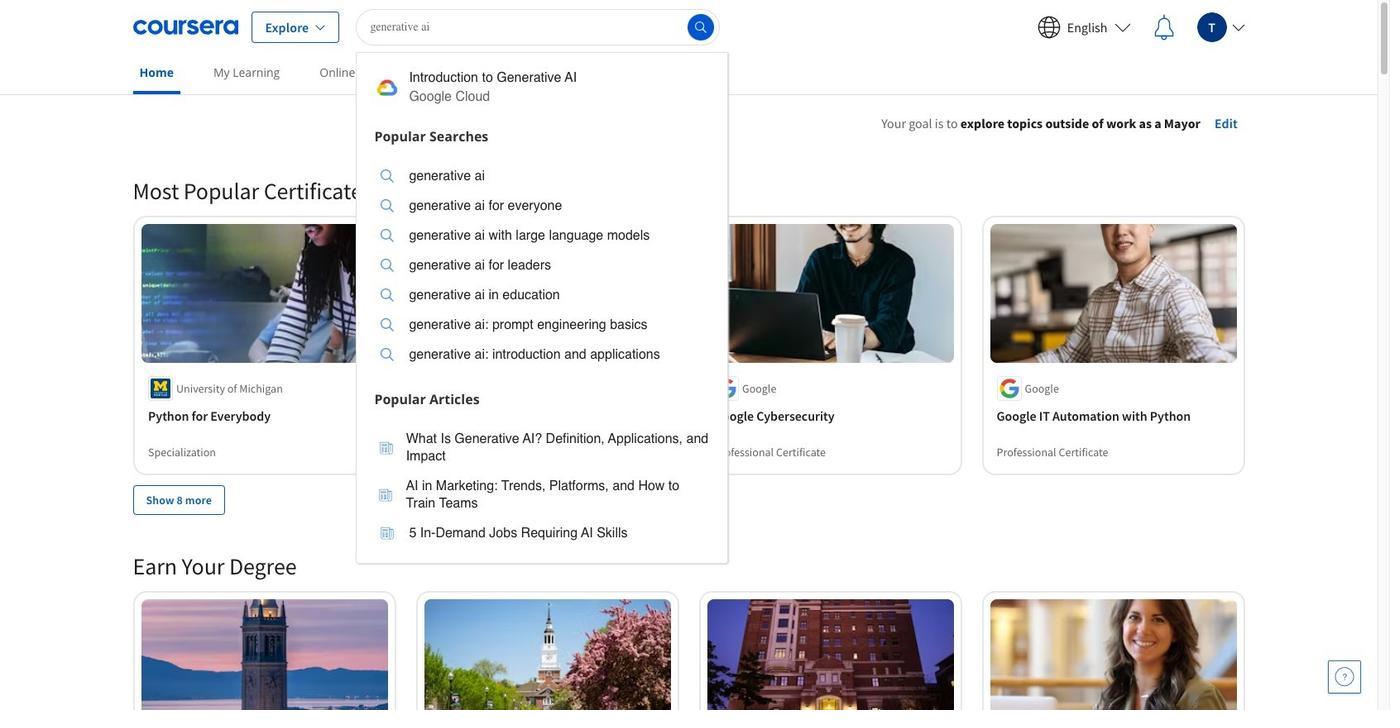 Task type: vqa. For each thing, say whether or not it's contained in the screenshot.
region
yes



Task type: locate. For each thing, give the bounding box(es) containing it.
0 vertical spatial list box
[[357, 151, 728, 384]]

earn your degree collection element
[[123, 525, 1255, 711]]

region
[[787, 137, 1325, 300]]

list box
[[357, 151, 728, 384], [357, 414, 728, 563]]

suggestion image image
[[374, 74, 401, 101], [381, 170, 394, 183], [381, 199, 394, 213], [381, 229, 394, 242], [381, 259, 394, 272], [381, 289, 394, 302], [381, 319, 394, 332], [381, 348, 394, 362], [379, 442, 393, 455], [379, 489, 393, 502], [381, 527, 394, 540]]

1 list box from the top
[[357, 151, 728, 384]]

help center image
[[1335, 668, 1355, 688]]

most popular certificates collection element
[[123, 150, 1255, 542]]

None search field
[[356, 9, 729, 564]]

1 vertical spatial list box
[[357, 414, 728, 563]]

autocomplete results list box
[[356, 52, 729, 564]]



Task type: describe. For each thing, give the bounding box(es) containing it.
coursera image
[[133, 14, 238, 40]]

What do you want to learn? text field
[[356, 9, 720, 45]]

2 list box from the top
[[357, 414, 728, 563]]



